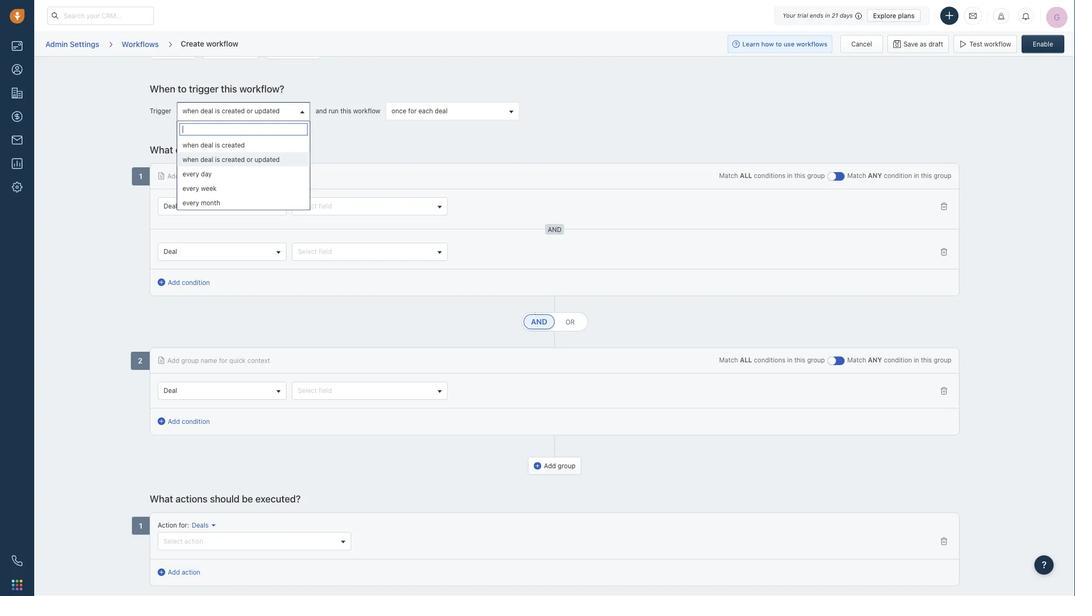 Task type: describe. For each thing, give the bounding box(es) containing it.
workflow for create workflow
[[206, 39, 239, 48]]

explore plans
[[874, 12, 915, 19]]

once for each deal button
[[386, 102, 520, 121]]

met?
[[269, 144, 291, 156]]

updated inside dropdown button
[[255, 108, 280, 115]]

action for :
[[158, 522, 189, 529]]

select field for second deal button from the bottom of the page
[[298, 248, 332, 256]]

workflow?
[[240, 83, 285, 95]]

quick for 3rd deal button from the bottom of the page
[[229, 173, 246, 180]]

month
[[201, 199, 220, 207]]

every day option
[[177, 167, 310, 181]]

test
[[970, 40, 983, 48]]

deal for second deal button from the bottom of the page
[[164, 248, 177, 256]]

ends
[[810, 12, 824, 19]]

list box containing when deal is created
[[177, 138, 310, 210]]

action for select action
[[185, 538, 203, 545]]

add action link
[[158, 568, 201, 578]]

group inside button
[[558, 463, 576, 470]]

add for add action link
[[168, 569, 180, 577]]

be for met?
[[256, 144, 267, 156]]

save as draft
[[904, 40, 944, 48]]

as
[[921, 40, 928, 48]]

action
[[158, 522, 177, 529]]

when inside dropdown button
[[183, 108, 199, 115]]

when for when deal is created or updated option
[[183, 156, 199, 163]]

add for second add condition 'link' from the bottom
[[168, 279, 180, 287]]

when deal is created option
[[177, 138, 310, 152]]

add group name for quick context for 1st deal button from the bottom
[[168, 357, 270, 365]]

created for when deal is created option
[[222, 141, 245, 149]]

for inside button
[[409, 108, 417, 115]]

any for 3rd deal button from the bottom of the page
[[869, 172, 883, 180]]

cancel
[[852, 40, 873, 48]]

your
[[783, 12, 796, 19]]

1 add condition link from the top
[[158, 278, 210, 288]]

explore
[[874, 12, 897, 19]]

select field button for second deal button from the bottom of the page
[[292, 243, 448, 261]]

deals button
[[189, 521, 216, 530]]

1 deal button from the top
[[158, 198, 287, 216]]

should for conditions
[[224, 144, 254, 156]]

what actions should be executed?
[[150, 494, 301, 505]]

admin settings
[[45, 39, 99, 48]]

days
[[841, 12, 854, 19]]

or inside option
[[247, 156, 253, 163]]

name for 3rd deal button from the bottom of the page
[[201, 173, 217, 180]]

trial
[[798, 12, 809, 19]]

1 horizontal spatial workflow
[[354, 108, 381, 115]]

add for add group button
[[544, 463, 556, 470]]

every for every day
[[183, 170, 199, 178]]

every week
[[183, 185, 217, 192]]

Search your CRM... text field
[[47, 7, 154, 25]]

updated inside option
[[255, 156, 280, 163]]

every month option
[[177, 196, 310, 210]]

2 add condition link from the top
[[158, 417, 210, 427]]

match any condition in this group for 1st deal button from the bottom
[[848, 357, 952, 364]]

or inside dropdown button
[[247, 108, 253, 115]]

each
[[419, 108, 433, 115]]

when deal is created or updated button
[[177, 102, 311, 121]]

save as draft button
[[888, 35, 950, 53]]

select field for 1st deal button from the bottom
[[298, 387, 332, 395]]

to
[[178, 83, 187, 95]]

every day
[[183, 170, 212, 178]]

:
[[187, 522, 189, 529]]

plans
[[899, 12, 915, 19]]

or link
[[555, 315, 586, 330]]

create workflow
[[181, 39, 239, 48]]

any for 1st deal button from the bottom
[[869, 357, 883, 364]]

created for when deal is created or updated option
[[222, 156, 245, 163]]

deals
[[192, 522, 209, 529]]

once for each deal
[[392, 108, 448, 115]]

add action button
[[158, 568, 211, 579]]

what for what actions should be executed?
[[150, 494, 173, 505]]

every for every month
[[183, 199, 199, 207]]

select for 1st deal button from the bottom
[[298, 387, 317, 395]]

trigger
[[150, 108, 171, 115]]

what for what conditions should be met?
[[150, 144, 173, 156]]

should for actions
[[210, 494, 240, 505]]

and run this workflow
[[316, 108, 381, 115]]



Task type: locate. For each thing, give the bounding box(es) containing it.
1 vertical spatial any
[[869, 357, 883, 364]]

context for 1st deal button from the bottom
[[248, 357, 270, 365]]

0 vertical spatial when
[[183, 108, 199, 115]]

1 vertical spatial select field
[[298, 248, 332, 256]]

add
[[168, 173, 180, 180], [168, 279, 180, 287], [168, 357, 180, 365], [168, 418, 180, 426], [544, 463, 556, 470], [168, 569, 180, 577]]

2 vertical spatial or
[[566, 319, 575, 326]]

1 select field from the top
[[298, 203, 332, 210]]

0 vertical spatial what
[[150, 144, 173, 156]]

0 horizontal spatial workflow
[[206, 39, 239, 48]]

workflow for test workflow
[[985, 40, 1012, 48]]

when deal is created or updated
[[183, 108, 280, 115], [183, 156, 280, 163]]

2 add group name for quick context from the top
[[168, 357, 270, 365]]

in
[[826, 12, 831, 19], [788, 172, 793, 180], [915, 172, 920, 180], [788, 357, 793, 364], [915, 357, 920, 364]]

1 when deal is created or updated from the top
[[183, 108, 280, 115]]

test workflow
[[970, 40, 1012, 48]]

match any condition in this group
[[848, 172, 952, 180], [848, 357, 952, 364]]

1 vertical spatial deal
[[164, 248, 177, 256]]

workflow
[[206, 39, 239, 48], [985, 40, 1012, 48], [354, 108, 381, 115]]

field for second deal button from the bottom of the page
[[319, 248, 332, 256]]

2 when deal is created or updated from the top
[[183, 156, 280, 163]]

1 horizontal spatial be
[[256, 144, 267, 156]]

3 when from the top
[[183, 156, 199, 163]]

1 vertical spatial conditions
[[755, 172, 786, 180]]

all
[[740, 172, 753, 180], [740, 357, 753, 364]]

0 vertical spatial add group name for quick context
[[168, 173, 270, 180]]

2 all from the top
[[740, 357, 753, 364]]

what down 'trigger'
[[150, 144, 173, 156]]

be left executed?
[[242, 494, 253, 505]]

1 vertical spatial or
[[247, 156, 253, 163]]

select
[[298, 203, 317, 210], [298, 248, 317, 256], [298, 387, 317, 395], [164, 538, 183, 545]]

what
[[150, 144, 173, 156], [150, 494, 173, 505]]

2 add condition from the top
[[168, 418, 210, 426]]

deal inside dropdown button
[[201, 108, 213, 115]]

2 match any condition in this group from the top
[[848, 357, 952, 364]]

when deal is created or updated down "when to trigger this workflow?"
[[183, 108, 280, 115]]

2 when from the top
[[183, 141, 199, 149]]

1 vertical spatial name
[[201, 357, 217, 365]]

admin settings link
[[45, 36, 100, 53]]

0 vertical spatial when deal is created or updated
[[183, 108, 280, 115]]

what conditions should be met?
[[150, 144, 291, 156]]

match
[[720, 172, 739, 180], [848, 172, 867, 180], [720, 357, 739, 364], [848, 357, 867, 364]]

for
[[409, 108, 417, 115], [219, 173, 228, 180], [219, 357, 228, 365], [179, 522, 187, 529]]

1 when from the top
[[183, 108, 199, 115]]

3 select field from the top
[[298, 387, 332, 395]]

2 any from the top
[[869, 357, 883, 364]]

3 select field button from the top
[[292, 382, 448, 401]]

should
[[224, 144, 254, 156], [210, 494, 240, 505]]

context
[[248, 173, 270, 180], [248, 357, 270, 365]]

quick
[[229, 173, 246, 180], [229, 357, 246, 365]]

0 vertical spatial every
[[183, 170, 199, 178]]

what up action at left bottom
[[150, 494, 173, 505]]

every left day
[[183, 170, 199, 178]]

1 is from the top
[[215, 108, 220, 115]]

1 vertical spatial deal button
[[158, 243, 287, 261]]

should up every day option
[[224, 144, 254, 156]]

1 quick from the top
[[229, 173, 246, 180]]

every
[[183, 170, 199, 178], [183, 185, 199, 192], [183, 199, 199, 207]]

every down every week
[[183, 199, 199, 207]]

phone image
[[12, 556, 22, 567]]

3 is from the top
[[215, 156, 220, 163]]

be for executed?
[[242, 494, 253, 505]]

deal button
[[158, 198, 287, 216], [158, 243, 287, 261], [158, 382, 287, 401]]

be left met?
[[256, 144, 267, 156]]

1 vertical spatial should
[[210, 494, 240, 505]]

1 vertical spatial select field button
[[292, 243, 448, 261]]

1 vertical spatial quick
[[229, 357, 246, 365]]

1 created from the top
[[222, 108, 245, 115]]

test workflow button
[[954, 35, 1018, 53]]

2 vertical spatial when
[[183, 156, 199, 163]]

1 vertical spatial when
[[183, 141, 199, 149]]

select action button
[[158, 533, 351, 551]]

deal
[[164, 203, 177, 210], [164, 248, 177, 256], [164, 387, 177, 395]]

0 vertical spatial name
[[201, 173, 217, 180]]

trigger
[[189, 83, 219, 95]]

workflow right test
[[985, 40, 1012, 48]]

0 vertical spatial select field
[[298, 203, 332, 210]]

1 name from the top
[[201, 173, 217, 180]]

group
[[150, 35, 960, 65]]

2 vertical spatial select field button
[[292, 382, 448, 401]]

or
[[247, 108, 253, 115], [247, 156, 253, 163], [566, 319, 575, 326]]

2 field from the top
[[319, 248, 332, 256]]

add action
[[168, 569, 201, 577]]

0 vertical spatial updated
[[255, 108, 280, 115]]

is inside dropdown button
[[215, 108, 220, 115]]

match all conditions in this group
[[720, 172, 826, 180], [720, 357, 826, 364]]

1 match all conditions in this group from the top
[[720, 172, 826, 180]]

3 deal button from the top
[[158, 382, 287, 401]]

enable
[[1034, 40, 1054, 48]]

3 created from the top
[[222, 156, 245, 163]]

add group button
[[528, 457, 582, 476]]

create
[[181, 39, 204, 48]]

1 vertical spatial match all conditions in this group
[[720, 357, 826, 364]]

when deal is created
[[183, 141, 245, 149]]

0 vertical spatial field
[[319, 203, 332, 210]]

select field button for 1st deal button from the bottom
[[292, 382, 448, 401]]

when deal is created or updated option
[[177, 152, 310, 167]]

select field for 3rd deal button from the bottom of the page
[[298, 203, 332, 210]]

week
[[201, 185, 217, 192]]

deal
[[201, 108, 213, 115], [435, 108, 448, 115], [201, 141, 213, 149], [201, 156, 213, 163]]

field for 3rd deal button from the bottom of the page
[[319, 203, 332, 210]]

conditions for 1st deal button from the bottom
[[755, 357, 786, 364]]

admin
[[45, 39, 68, 48]]

3 deal from the top
[[164, 387, 177, 395]]

0 vertical spatial be
[[256, 144, 267, 156]]

every month
[[183, 199, 220, 207]]

3 every from the top
[[183, 199, 199, 207]]

is for when deal is created or updated option
[[215, 156, 220, 163]]

1 any from the top
[[869, 172, 883, 180]]

1 add condition from the top
[[168, 279, 210, 287]]

1 all from the top
[[740, 172, 753, 180]]

1 vertical spatial add condition link
[[158, 417, 210, 427]]

2 select field from the top
[[298, 248, 332, 256]]

should right actions
[[210, 494, 240, 505]]

add group name for quick context for 3rd deal button from the bottom of the page
[[168, 173, 270, 180]]

2 vertical spatial deal button
[[158, 382, 287, 401]]

updated up every day option
[[255, 156, 280, 163]]

save
[[904, 40, 919, 48]]

when deal is created or updated up every day option
[[183, 156, 280, 163]]

conditions for 3rd deal button from the bottom of the page
[[755, 172, 786, 180]]

1 add group name for quick context from the top
[[168, 173, 270, 180]]

0 vertical spatial context
[[248, 173, 270, 180]]

select field
[[298, 203, 332, 210], [298, 248, 332, 256], [298, 387, 332, 395]]

workflow inside button
[[985, 40, 1012, 48]]

2 vertical spatial created
[[222, 156, 245, 163]]

2 match all conditions in this group from the top
[[720, 357, 826, 364]]

1 vertical spatial field
[[319, 248, 332, 256]]

1 field from the top
[[319, 203, 332, 210]]

1 deal from the top
[[164, 203, 177, 210]]

created down "when to trigger this workflow?"
[[222, 108, 245, 115]]

2 deal from the top
[[164, 248, 177, 256]]

1 match any condition in this group from the top
[[848, 172, 952, 180]]

is down when deal is created
[[215, 156, 220, 163]]

draft
[[929, 40, 944, 48]]

action for add action
[[182, 569, 201, 577]]

settings
[[70, 39, 99, 48]]

0 vertical spatial created
[[222, 108, 245, 115]]

select action
[[164, 538, 203, 545]]

2 vertical spatial field
[[319, 387, 332, 395]]

0 vertical spatial match all conditions in this group
[[720, 172, 826, 180]]

when deal is created or updated inside option
[[183, 156, 280, 163]]

1 vertical spatial every
[[183, 185, 199, 192]]

your trial ends in 21 days
[[783, 12, 854, 19]]

list box
[[177, 138, 310, 210]]

when for when deal is created option
[[183, 141, 199, 149]]

workflows link
[[121, 36, 159, 53]]

select inside button
[[164, 538, 183, 545]]

workflows
[[122, 39, 159, 48]]

deal for 1st deal button from the bottom
[[164, 387, 177, 395]]

2 name from the top
[[201, 357, 217, 365]]

2 vertical spatial every
[[183, 199, 199, 207]]

1 what from the top
[[150, 144, 173, 156]]

2 vertical spatial deal
[[164, 387, 177, 395]]

1 vertical spatial add group name for quick context
[[168, 357, 270, 365]]

once
[[392, 108, 407, 115]]

action down :
[[185, 538, 203, 545]]

enable button
[[1022, 35, 1065, 53]]

workflow right create
[[206, 39, 239, 48]]

0 horizontal spatial be
[[242, 494, 253, 505]]

deal inside button
[[435, 108, 448, 115]]

action
[[185, 538, 203, 545], [182, 569, 201, 577]]

context for 3rd deal button from the bottom of the page
[[248, 173, 270, 180]]

2 created from the top
[[222, 141, 245, 149]]

1 vertical spatial when deal is created or updated
[[183, 156, 280, 163]]

email image
[[970, 11, 978, 20]]

executed?
[[256, 494, 301, 505]]

select for 3rd deal button from the bottom of the page
[[298, 203, 317, 210]]

quick for 1st deal button from the bottom
[[229, 357, 246, 365]]

actions
[[176, 494, 208, 505]]

match any condition in this group for 3rd deal button from the bottom of the page
[[848, 172, 952, 180]]

run
[[329, 108, 339, 115]]

1 vertical spatial what
[[150, 494, 173, 505]]

1 vertical spatial match any condition in this group
[[848, 357, 952, 364]]

1 select field button from the top
[[292, 198, 448, 216]]

add condition
[[168, 279, 210, 287], [168, 418, 210, 426]]

1 updated from the top
[[255, 108, 280, 115]]

add group
[[544, 463, 576, 470]]

created inside dropdown button
[[222, 108, 245, 115]]

2 vertical spatial conditions
[[755, 357, 786, 364]]

0 vertical spatial deal
[[164, 203, 177, 210]]

updated down the "workflow?"
[[255, 108, 280, 115]]

1 vertical spatial context
[[248, 357, 270, 365]]

created up every day option
[[222, 156, 245, 163]]

every for every week
[[183, 185, 199, 192]]

every week option
[[177, 181, 310, 196]]

select field button for 3rd deal button from the bottom of the page
[[292, 198, 448, 216]]

0 vertical spatial add condition
[[168, 279, 210, 287]]

None search field
[[179, 123, 308, 136]]

1 vertical spatial action
[[182, 569, 201, 577]]

is
[[215, 108, 220, 115], [215, 141, 220, 149], [215, 156, 220, 163]]

0 vertical spatial conditions
[[176, 144, 222, 156]]

0 vertical spatial select field button
[[292, 198, 448, 216]]

and link
[[524, 315, 555, 330], [524, 315, 555, 330]]

all for 3rd deal button from the bottom of the page
[[740, 172, 753, 180]]

2 every from the top
[[183, 185, 199, 192]]

group
[[808, 172, 826, 180], [935, 172, 952, 180], [181, 173, 199, 180], [808, 357, 826, 364], [935, 357, 952, 364], [181, 357, 199, 365], [558, 463, 576, 470]]

select for second deal button from the bottom of the page
[[298, 248, 317, 256]]

2 horizontal spatial workflow
[[985, 40, 1012, 48]]

updated
[[255, 108, 280, 115], [255, 156, 280, 163]]

condition
[[885, 172, 913, 180], [182, 279, 210, 287], [885, 357, 913, 364], [182, 418, 210, 426]]

2 what from the top
[[150, 494, 173, 505]]

2 deal button from the top
[[158, 243, 287, 261]]

field
[[319, 203, 332, 210], [319, 248, 332, 256], [319, 387, 332, 395]]

0 vertical spatial add condition link
[[158, 278, 210, 288]]

and
[[316, 108, 327, 115], [531, 318, 548, 327], [533, 319, 546, 326]]

be
[[256, 144, 267, 156], [242, 494, 253, 505]]

1 vertical spatial updated
[[255, 156, 280, 163]]

cancel button
[[841, 35, 884, 53]]

2 context from the top
[[248, 357, 270, 365]]

0 vertical spatial action
[[185, 538, 203, 545]]

0 vertical spatial quick
[[229, 173, 246, 180]]

0 vertical spatial match any condition in this group
[[848, 172, 952, 180]]

created up when deal is created or updated option
[[222, 141, 245, 149]]

is down "when to trigger this workflow?"
[[215, 108, 220, 115]]

0 vertical spatial is
[[215, 108, 220, 115]]

1 every from the top
[[183, 170, 199, 178]]

workflow left once
[[354, 108, 381, 115]]

0 vertical spatial or
[[247, 108, 253, 115]]

1 vertical spatial all
[[740, 357, 753, 364]]

explore plans link
[[868, 9, 921, 22]]

when
[[150, 83, 176, 95]]

1 vertical spatial be
[[242, 494, 253, 505]]

3 field from the top
[[319, 387, 332, 395]]

name for 1st deal button from the bottom
[[201, 357, 217, 365]]

freshworks switcher image
[[12, 580, 22, 591]]

0 vertical spatial any
[[869, 172, 883, 180]]

day
[[201, 170, 212, 178]]

2 updated from the top
[[255, 156, 280, 163]]

add condition link
[[158, 278, 210, 288], [158, 417, 210, 427]]

match all conditions in this group for 3rd deal button from the bottom of the page
[[720, 172, 826, 180]]

1 vertical spatial add condition
[[168, 418, 210, 426]]

all for 1st deal button from the bottom
[[740, 357, 753, 364]]

created
[[222, 108, 245, 115], [222, 141, 245, 149], [222, 156, 245, 163]]

1 vertical spatial is
[[215, 141, 220, 149]]

every down every day
[[183, 185, 199, 192]]

0 vertical spatial deal button
[[158, 198, 287, 216]]

is up when deal is created or updated option
[[215, 141, 220, 149]]

2 vertical spatial select field
[[298, 387, 332, 395]]

match all conditions in this group for 1st deal button from the bottom
[[720, 357, 826, 364]]

2 vertical spatial is
[[215, 156, 220, 163]]

when to trigger this workflow?
[[150, 83, 285, 95]]

when
[[183, 108, 199, 115], [183, 141, 199, 149], [183, 156, 199, 163]]

2 is from the top
[[215, 141, 220, 149]]

0 vertical spatial should
[[224, 144, 254, 156]]

add group name for quick context
[[168, 173, 270, 180], [168, 357, 270, 365]]

action down select action
[[182, 569, 201, 577]]

select field button
[[292, 198, 448, 216], [292, 243, 448, 261], [292, 382, 448, 401]]

1 context from the top
[[248, 173, 270, 180]]

1 vertical spatial created
[[222, 141, 245, 149]]

2 quick from the top
[[229, 357, 246, 365]]

when deal is created or updated inside dropdown button
[[183, 108, 280, 115]]

is for when deal is created option
[[215, 141, 220, 149]]

deal for 3rd deal button from the bottom of the page
[[164, 203, 177, 210]]

21
[[832, 12, 839, 19]]

field for 1st deal button from the bottom
[[319, 387, 332, 395]]

add for 1st add condition 'link' from the bottom
[[168, 418, 180, 426]]

phone element
[[6, 551, 28, 572]]

0 vertical spatial all
[[740, 172, 753, 180]]

name
[[201, 173, 217, 180], [201, 357, 217, 365]]

2 select field button from the top
[[292, 243, 448, 261]]



Task type: vqa. For each thing, say whether or not it's contained in the screenshot.
created inside dropdown button
yes



